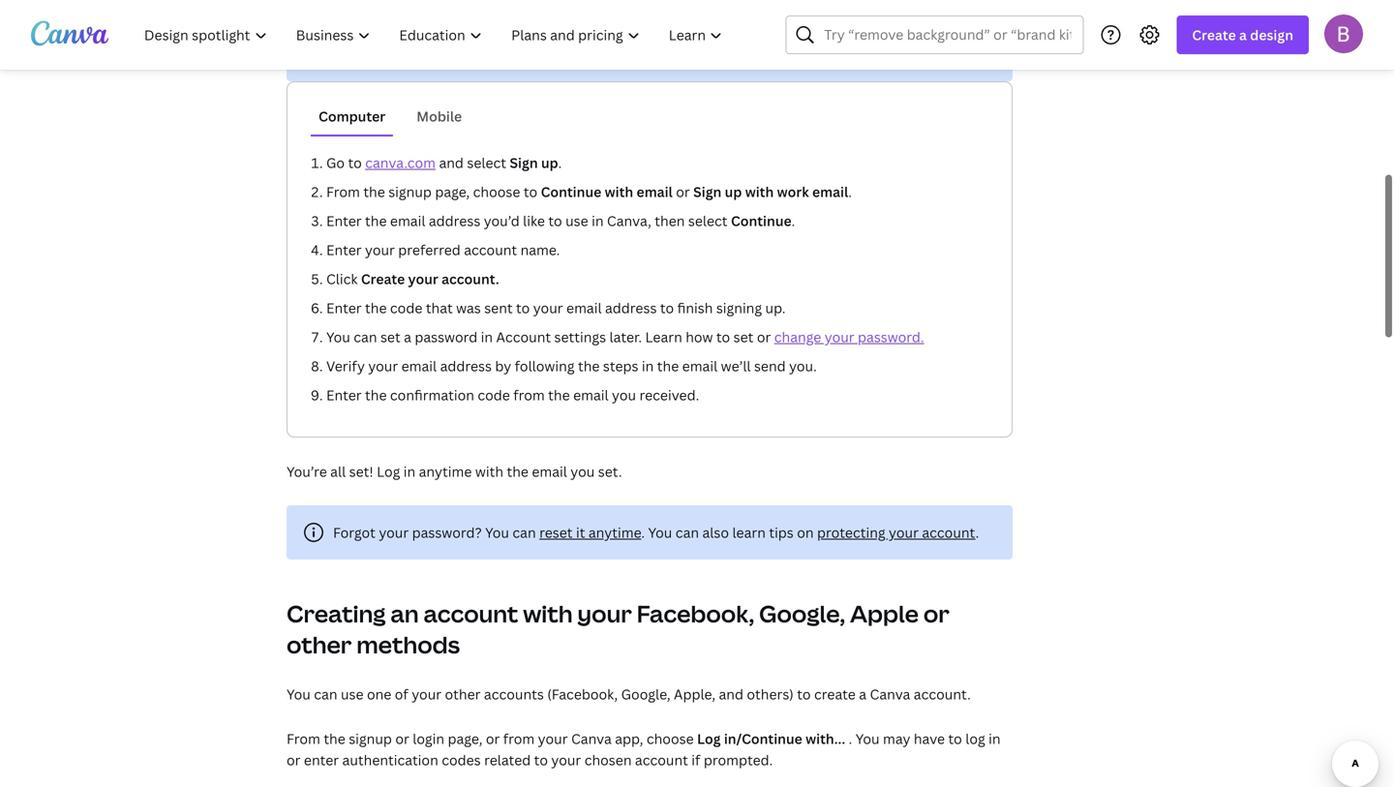 Task type: describe. For each thing, give the bounding box(es) containing it.
in down sent
[[481, 328, 493, 346]]

login
[[413, 730, 445, 748]]

later.
[[610, 328, 642, 346]]

1 horizontal spatial other
[[445, 685, 481, 704]]

go to canva.com and select sign up .
[[326, 154, 569, 172]]

name.
[[521, 241, 560, 259]]

password?
[[412, 523, 482, 542]]

or up related at left
[[486, 730, 500, 748]]

you left also
[[648, 523, 673, 542]]

from for from the signup or login page, or from your canva app, choose log in/continue with...
[[287, 730, 320, 748]]

reset it anytime link
[[540, 523, 642, 542]]

email down how
[[682, 357, 718, 375]]

create
[[815, 685, 856, 704]]

you can use one of your other accounts (facebook, google, apple, and others) to create a canva account.
[[287, 685, 971, 704]]

accounts
[[484, 685, 544, 704]]

your up click create your account.
[[365, 241, 395, 259]]

change your password. link
[[775, 328, 925, 346]]

create inside create a design "dropdown button"
[[1193, 26, 1237, 44]]

may
[[883, 730, 911, 748]]

verify
[[326, 357, 365, 375]]

you're
[[287, 462, 327, 481]]

0 horizontal spatial select
[[467, 154, 507, 172]]

canva.com
[[365, 154, 436, 172]]

account inside creating an account with your facebook, google, apple or other methods
[[424, 598, 518, 630]]

with...
[[806, 730, 846, 748]]

you up the verify
[[326, 328, 350, 346]]

reset
[[540, 523, 573, 542]]

codes
[[442, 751, 481, 769]]

1 horizontal spatial a
[[859, 685, 867, 704]]

you're all set! log in anytime with the email you set.
[[287, 462, 622, 481]]

your right of
[[412, 685, 442, 704]]

go
[[326, 154, 345, 172]]

your down (facebook,
[[538, 730, 568, 748]]

click create your account.
[[326, 270, 499, 288]]

finish
[[678, 299, 713, 317]]

canva.com link
[[365, 154, 436, 172]]

mobile
[[417, 107, 462, 125]]

learn
[[646, 328, 683, 346]]

email up confirmation at the left of page
[[402, 357, 437, 375]]

prompted.
[[704, 751, 773, 769]]

email up preferred
[[390, 212, 426, 230]]

enter your preferred account name.
[[326, 241, 563, 259]]

an
[[391, 598, 419, 630]]

. you may have to log in or enter authentication codes related to your chosen account if prompted.
[[287, 730, 1001, 769]]

password
[[415, 328, 478, 346]]

1 horizontal spatial use
[[566, 212, 589, 230]]

with left work
[[745, 183, 774, 201]]

also
[[703, 523, 729, 542]]

address for following
[[440, 357, 492, 375]]

set!
[[349, 462, 374, 481]]

to right how
[[717, 328, 730, 346]]

0 vertical spatial account.
[[442, 270, 499, 288]]

to down from the signup or login page, or from your canva app, choose log in/continue with...
[[534, 751, 548, 769]]

received.
[[640, 386, 700, 404]]

1 vertical spatial page,
[[448, 730, 483, 748]]

related
[[484, 751, 531, 769]]

. inside . you may have to log in or enter authentication codes related to your chosen account if prompted.
[[849, 730, 853, 748]]

you up enter
[[287, 685, 311, 704]]

then
[[655, 212, 685, 230]]

email right work
[[813, 183, 849, 201]]

preferred
[[398, 241, 461, 259]]

signing
[[717, 299, 762, 317]]

steps
[[603, 357, 639, 375]]

creating
[[287, 598, 386, 630]]

up.
[[766, 299, 786, 317]]

on
[[797, 523, 814, 542]]

in down from the signup page, choose to continue with email or sign up with work email .
[[592, 212, 604, 230]]

you can set a password in account settings later. learn how to set or change your password.
[[326, 328, 925, 346]]

learn
[[733, 523, 766, 542]]

1 horizontal spatial sign
[[694, 183, 722, 201]]

your up account
[[533, 299, 563, 317]]

canva,
[[607, 212, 652, 230]]

address for like
[[429, 212, 481, 230]]

your right the verify
[[368, 357, 398, 375]]

0 horizontal spatial anytime
[[419, 462, 472, 481]]

1 horizontal spatial continue
[[731, 212, 792, 230]]

chosen
[[585, 751, 632, 769]]

0 horizontal spatial create
[[361, 270, 405, 288]]

protecting your account link
[[817, 523, 976, 542]]

bob builder image
[[1325, 14, 1364, 53]]

a inside "dropdown button"
[[1240, 26, 1247, 44]]

verify your email address by following the steps in the email we'll send you.
[[326, 357, 817, 375]]

to right sent
[[516, 299, 530, 317]]

was
[[456, 299, 481, 317]]

the down 'settings'
[[578, 357, 600, 375]]

others)
[[747, 685, 794, 704]]

following
[[515, 357, 575, 375]]

with inside creating an account with your facebook, google, apple or other methods
[[523, 598, 573, 630]]

sent
[[484, 299, 513, 317]]

you inside . you may have to log in or enter authentication codes related to your chosen account if prompted.
[[856, 730, 880, 748]]

email up "then"
[[637, 183, 673, 201]]

email down verify your email address by following the steps in the email we'll send you.
[[573, 386, 609, 404]]

to left create
[[797, 685, 811, 704]]

signup for page,
[[389, 183, 432, 201]]

apple
[[850, 598, 919, 630]]

log
[[966, 730, 986, 748]]

of
[[395, 685, 409, 704]]

the down click create your account.
[[365, 299, 387, 317]]

0 horizontal spatial sign
[[510, 154, 538, 172]]

from the signup or login page, or from your canva app, choose log in/continue with...
[[287, 730, 846, 748]]

1 vertical spatial anytime
[[589, 523, 642, 542]]

enter for enter the confirmation code from the email you received.
[[326, 386, 362, 404]]

can left reset at bottom left
[[513, 523, 536, 542]]

with up canva,
[[605, 183, 634, 201]]

1 horizontal spatial code
[[478, 386, 510, 404]]

enter for enter the email address you'd like to use in canva, then select continue .
[[326, 212, 362, 230]]

creating an account with your facebook, google, apple or other methods
[[287, 598, 950, 661]]

set.
[[598, 462, 622, 481]]

1 vertical spatial canva
[[571, 730, 612, 748]]

work
[[777, 183, 809, 201]]



Task type: locate. For each thing, give the bounding box(es) containing it.
to right the go
[[348, 154, 362, 172]]

settings
[[554, 328, 606, 346]]

or inside creating an account with your facebook, google, apple or other methods
[[924, 598, 950, 630]]

2 vertical spatial a
[[859, 685, 867, 704]]

1 vertical spatial google,
[[621, 685, 671, 704]]

up
[[541, 154, 559, 172], [725, 183, 742, 201]]

it
[[576, 523, 585, 542]]

1 vertical spatial from
[[287, 730, 320, 748]]

set down the signing
[[734, 328, 754, 346]]

address down "password"
[[440, 357, 492, 375]]

facebook,
[[637, 598, 755, 630]]

2 set from the left
[[734, 328, 754, 346]]

protecting
[[817, 523, 886, 542]]

log up if
[[697, 730, 721, 748]]

1 horizontal spatial choose
[[647, 730, 694, 748]]

1 vertical spatial signup
[[349, 730, 392, 748]]

2 enter from the top
[[326, 241, 362, 259]]

1 vertical spatial log
[[697, 730, 721, 748]]

your down reset it anytime link
[[578, 598, 632, 630]]

account. up was
[[442, 270, 499, 288]]

select
[[467, 154, 507, 172], [688, 212, 728, 230]]

create
[[1193, 26, 1237, 44], [361, 270, 405, 288]]

you right password?
[[485, 523, 509, 542]]

Try "remove background" or "brand kit" search field
[[825, 16, 1072, 53]]

in right steps at the left of page
[[642, 357, 654, 375]]

or right apple
[[924, 598, 950, 630]]

google, up app,
[[621, 685, 671, 704]]

from up related at left
[[503, 730, 535, 748]]

from down the go
[[326, 183, 360, 201]]

or inside . you may have to log in or enter authentication codes related to your chosen account if prompted.
[[287, 751, 301, 769]]

0 vertical spatial google,
[[759, 598, 846, 630]]

3 enter from the top
[[326, 299, 362, 317]]

0 vertical spatial continue
[[541, 183, 602, 201]]

from down following in the top of the page
[[514, 386, 545, 404]]

apple,
[[674, 685, 716, 704]]

google, inside creating an account with your facebook, google, apple or other methods
[[759, 598, 846, 630]]

methods
[[357, 629, 460, 661]]

password.
[[858, 328, 925, 346]]

2 horizontal spatial a
[[1240, 26, 1247, 44]]

log
[[377, 462, 400, 481], [697, 730, 721, 748]]

0 vertical spatial canva
[[870, 685, 911, 704]]

0 vertical spatial and
[[439, 154, 464, 172]]

that
[[426, 299, 453, 317]]

you
[[326, 328, 350, 346], [485, 523, 509, 542], [648, 523, 673, 542], [287, 685, 311, 704], [856, 730, 880, 748]]

4 enter from the top
[[326, 386, 362, 404]]

1 vertical spatial choose
[[647, 730, 694, 748]]

0 horizontal spatial from
[[287, 730, 320, 748]]

a left design
[[1240, 26, 1247, 44]]

your inside . you may have to log in or enter authentication codes related to your chosen account if prompted.
[[551, 751, 581, 769]]

other left accounts
[[445, 685, 481, 704]]

the down the enter the confirmation code from the email you received.
[[507, 462, 529, 481]]

signup up authentication
[[349, 730, 392, 748]]

create left design
[[1193, 26, 1237, 44]]

code down click create your account.
[[390, 299, 423, 317]]

0 vertical spatial use
[[566, 212, 589, 230]]

0 vertical spatial choose
[[473, 183, 521, 201]]

top level navigation element
[[132, 15, 739, 54]]

account.
[[442, 270, 499, 288], [914, 685, 971, 704]]

all
[[330, 462, 346, 481]]

1 horizontal spatial anytime
[[589, 523, 642, 542]]

from the signup page, choose to continue with email or sign up with work email .
[[326, 183, 856, 201]]

email up 'settings'
[[567, 299, 602, 317]]

0 vertical spatial anytime
[[419, 462, 472, 481]]

forgot your password? you can reset it anytime . you can also learn tips on protecting your account .
[[333, 523, 979, 542]]

1 horizontal spatial account.
[[914, 685, 971, 704]]

enter the code that was sent to your email address to finish signing up.
[[326, 299, 786, 317]]

choose up if
[[647, 730, 694, 748]]

mobile button
[[409, 98, 470, 135]]

enter
[[304, 751, 339, 769]]

anytime
[[419, 462, 472, 481], [589, 523, 642, 542]]

email left set. at left bottom
[[532, 462, 567, 481]]

1 horizontal spatial create
[[1193, 26, 1237, 44]]

(facebook,
[[547, 685, 618, 704]]

anytime up password?
[[419, 462, 472, 481]]

0 vertical spatial you
[[612, 386, 636, 404]]

1 vertical spatial you
[[571, 462, 595, 481]]

1 vertical spatial from
[[503, 730, 535, 748]]

computer
[[319, 107, 386, 125]]

page, up codes
[[448, 730, 483, 748]]

1 horizontal spatial and
[[719, 685, 744, 704]]

0 horizontal spatial choose
[[473, 183, 521, 201]]

other
[[287, 629, 352, 661], [445, 685, 481, 704]]

to right 'like'
[[548, 212, 562, 230]]

click
[[326, 270, 358, 288]]

1 vertical spatial and
[[719, 685, 744, 704]]

0 horizontal spatial use
[[341, 685, 364, 704]]

the up received.
[[657, 357, 679, 375]]

1 vertical spatial sign
[[694, 183, 722, 201]]

other left methods
[[287, 629, 352, 661]]

account
[[496, 328, 551, 346]]

use down from the signup page, choose to continue with email or sign up with work email .
[[566, 212, 589, 230]]

up left work
[[725, 183, 742, 201]]

0 vertical spatial a
[[1240, 26, 1247, 44]]

1 vertical spatial continue
[[731, 212, 792, 230]]

and right apple,
[[719, 685, 744, 704]]

0 vertical spatial up
[[541, 154, 559, 172]]

your right change
[[825, 328, 855, 346]]

1 vertical spatial a
[[404, 328, 412, 346]]

0 vertical spatial from
[[514, 386, 545, 404]]

you left set. at left bottom
[[571, 462, 595, 481]]

0 horizontal spatial code
[[390, 299, 423, 317]]

1 horizontal spatial you
[[612, 386, 636, 404]]

.
[[559, 154, 562, 172], [849, 183, 852, 201], [792, 212, 795, 230], [642, 523, 645, 542], [976, 523, 979, 542], [849, 730, 853, 748]]

0 horizontal spatial and
[[439, 154, 464, 172]]

address
[[429, 212, 481, 230], [605, 299, 657, 317], [440, 357, 492, 375]]

in/continue
[[724, 730, 803, 748]]

anytime right it
[[589, 523, 642, 542]]

0 horizontal spatial set
[[381, 328, 401, 346]]

1 horizontal spatial log
[[697, 730, 721, 748]]

1 horizontal spatial up
[[725, 183, 742, 201]]

computer button
[[311, 98, 394, 135]]

continue down work
[[731, 212, 792, 230]]

page, down go to canva.com and select sign up .
[[435, 183, 470, 201]]

account inside . you may have to log in or enter authentication codes related to your chosen account if prompted.
[[635, 751, 688, 769]]

0 vertical spatial sign
[[510, 154, 538, 172]]

can left also
[[676, 523, 699, 542]]

you left 'may' at right bottom
[[856, 730, 880, 748]]

email
[[637, 183, 673, 201], [813, 183, 849, 201], [390, 212, 426, 230], [567, 299, 602, 317], [402, 357, 437, 375], [682, 357, 718, 375], [573, 386, 609, 404], [532, 462, 567, 481]]

1 horizontal spatial select
[[688, 212, 728, 230]]

the up enter
[[324, 730, 346, 748]]

choose up you'd
[[473, 183, 521, 201]]

0 vertical spatial other
[[287, 629, 352, 661]]

set
[[381, 328, 401, 346], [734, 328, 754, 346]]

to up 'like'
[[524, 183, 538, 201]]

0 horizontal spatial continue
[[541, 183, 602, 201]]

1 vertical spatial create
[[361, 270, 405, 288]]

a right create
[[859, 685, 867, 704]]

signup down "canva.com"
[[389, 183, 432, 201]]

you down steps at the left of page
[[612, 386, 636, 404]]

if
[[692, 751, 701, 769]]

can
[[354, 328, 377, 346], [513, 523, 536, 542], [676, 523, 699, 542], [314, 685, 338, 704]]

change
[[775, 328, 822, 346]]

1 vertical spatial other
[[445, 685, 481, 704]]

1 horizontal spatial google,
[[759, 598, 846, 630]]

1 horizontal spatial set
[[734, 328, 754, 346]]

create a design button
[[1177, 15, 1309, 54]]

you'd
[[484, 212, 520, 230]]

address up "later."
[[605, 299, 657, 317]]

1 vertical spatial code
[[478, 386, 510, 404]]

1 horizontal spatial from
[[326, 183, 360, 201]]

like
[[523, 212, 545, 230]]

you.
[[789, 357, 817, 375]]

have
[[914, 730, 945, 748]]

confirmation
[[390, 386, 474, 404]]

2 vertical spatial address
[[440, 357, 492, 375]]

1 vertical spatial use
[[341, 685, 364, 704]]

authentication
[[342, 751, 439, 769]]

with
[[605, 183, 634, 201], [745, 183, 774, 201], [475, 462, 504, 481], [523, 598, 573, 630]]

by
[[495, 357, 512, 375]]

your right forgot
[[379, 523, 409, 542]]

can up the verify
[[354, 328, 377, 346]]

from for from the signup page, choose to continue with email or sign up with work email .
[[326, 183, 360, 201]]

enter for enter the code that was sent to your email address to finish signing up.
[[326, 299, 362, 317]]

your
[[365, 241, 395, 259], [408, 270, 439, 288], [533, 299, 563, 317], [825, 328, 855, 346], [368, 357, 398, 375], [379, 523, 409, 542], [889, 523, 919, 542], [578, 598, 632, 630], [412, 685, 442, 704], [538, 730, 568, 748], [551, 751, 581, 769]]

in inside . you may have to log in or enter authentication codes related to your chosen account if prompted.
[[989, 730, 1001, 748]]

account
[[464, 241, 517, 259], [922, 523, 976, 542], [424, 598, 518, 630], [635, 751, 688, 769]]

enter for enter your preferred account name.
[[326, 241, 362, 259]]

tips
[[769, 523, 794, 542]]

or up authentication
[[395, 730, 409, 748]]

your down preferred
[[408, 270, 439, 288]]

1 vertical spatial account.
[[914, 685, 971, 704]]

send
[[754, 357, 786, 375]]

in right set! at left
[[404, 462, 416, 481]]

to left finish
[[660, 299, 674, 317]]

continue
[[541, 183, 602, 201], [731, 212, 792, 230]]

select up you'd
[[467, 154, 507, 172]]

google, down on
[[759, 598, 846, 630]]

0 horizontal spatial you
[[571, 462, 595, 481]]

up up from the signup page, choose to continue with email or sign up with work email .
[[541, 154, 559, 172]]

to left log
[[949, 730, 963, 748]]

the down verify your email address by following the steps in the email we'll send you.
[[548, 386, 570, 404]]

design
[[1251, 26, 1294, 44]]

use left one
[[341, 685, 364, 704]]

0 horizontal spatial account.
[[442, 270, 499, 288]]

1 vertical spatial up
[[725, 183, 742, 201]]

0 vertical spatial address
[[429, 212, 481, 230]]

the down "canva.com"
[[365, 212, 387, 230]]

with up password?
[[475, 462, 504, 481]]

your down from the signup or login page, or from your canva app, choose log in/continue with...
[[551, 751, 581, 769]]

or up "then"
[[676, 183, 690, 201]]

choose
[[473, 183, 521, 201], [647, 730, 694, 748]]

or left enter
[[287, 751, 301, 769]]

in
[[592, 212, 604, 230], [481, 328, 493, 346], [642, 357, 654, 375], [404, 462, 416, 481], [989, 730, 1001, 748]]

1 enter from the top
[[326, 212, 362, 230]]

0 vertical spatial code
[[390, 299, 423, 317]]

log right set! at left
[[377, 462, 400, 481]]

0 horizontal spatial google,
[[621, 685, 671, 704]]

0 vertical spatial signup
[[389, 183, 432, 201]]

from
[[326, 183, 360, 201], [287, 730, 320, 748]]

canva up 'may' at right bottom
[[870, 685, 911, 704]]

1 set from the left
[[381, 328, 401, 346]]

1 vertical spatial address
[[605, 299, 657, 317]]

in right log
[[989, 730, 1001, 748]]

the left confirmation at the left of page
[[365, 386, 387, 404]]

enter the confirmation code from the email you received.
[[326, 386, 700, 404]]

0 vertical spatial log
[[377, 462, 400, 481]]

0 vertical spatial create
[[1193, 26, 1237, 44]]

continue up enter the email address you'd like to use in canva, then select continue .
[[541, 183, 602, 201]]

0 horizontal spatial a
[[404, 328, 412, 346]]

account. up have
[[914, 685, 971, 704]]

enter
[[326, 212, 362, 230], [326, 241, 362, 259], [326, 299, 362, 317], [326, 386, 362, 404]]

0 vertical spatial select
[[467, 154, 507, 172]]

your right protecting
[[889, 523, 919, 542]]

0 horizontal spatial canva
[[571, 730, 612, 748]]

or up send
[[757, 328, 771, 346]]

a
[[1240, 26, 1247, 44], [404, 328, 412, 346], [859, 685, 867, 704]]

0 horizontal spatial other
[[287, 629, 352, 661]]

page,
[[435, 183, 470, 201], [448, 730, 483, 748]]

enter the email address you'd like to use in canva, then select continue .
[[326, 212, 799, 230]]

0 vertical spatial page,
[[435, 183, 470, 201]]

code
[[390, 299, 423, 317], [478, 386, 510, 404]]

code down by
[[478, 386, 510, 404]]

the down canva.com "link"
[[363, 183, 385, 201]]

and
[[439, 154, 464, 172], [719, 685, 744, 704]]

1 horizontal spatial canva
[[870, 685, 911, 704]]

other inside creating an account with your facebook, google, apple or other methods
[[287, 629, 352, 661]]

with down reset at bottom left
[[523, 598, 573, 630]]

how
[[686, 328, 713, 346]]

0 vertical spatial from
[[326, 183, 360, 201]]

use
[[566, 212, 589, 230], [341, 685, 364, 704]]

app,
[[615, 730, 643, 748]]

0 horizontal spatial log
[[377, 462, 400, 481]]

0 horizontal spatial up
[[541, 154, 559, 172]]

we'll
[[721, 357, 751, 375]]

set left "password"
[[381, 328, 401, 346]]

and down mobile
[[439, 154, 464, 172]]

1 vertical spatial select
[[688, 212, 728, 230]]

one
[[367, 685, 392, 704]]

you
[[612, 386, 636, 404], [571, 462, 595, 481]]

canva up chosen
[[571, 730, 612, 748]]

sign left work
[[694, 183, 722, 201]]

create a design
[[1193, 26, 1294, 44]]

sign up 'like'
[[510, 154, 538, 172]]

your inside creating an account with your facebook, google, apple or other methods
[[578, 598, 632, 630]]

can left one
[[314, 685, 338, 704]]

or
[[676, 183, 690, 201], [757, 328, 771, 346], [924, 598, 950, 630], [395, 730, 409, 748], [486, 730, 500, 748], [287, 751, 301, 769]]

signup for or
[[349, 730, 392, 748]]

from up enter
[[287, 730, 320, 748]]

forgot
[[333, 523, 376, 542]]

to
[[348, 154, 362, 172], [524, 183, 538, 201], [548, 212, 562, 230], [516, 299, 530, 317], [660, 299, 674, 317], [717, 328, 730, 346], [797, 685, 811, 704], [949, 730, 963, 748], [534, 751, 548, 769]]



Task type: vqa. For each thing, say whether or not it's contained in the screenshot.
PLEASE in the Help us keep Canva a safe place for our users. Please report any issues with content you see on Canva by filling out the form below so that we can review it.
no



